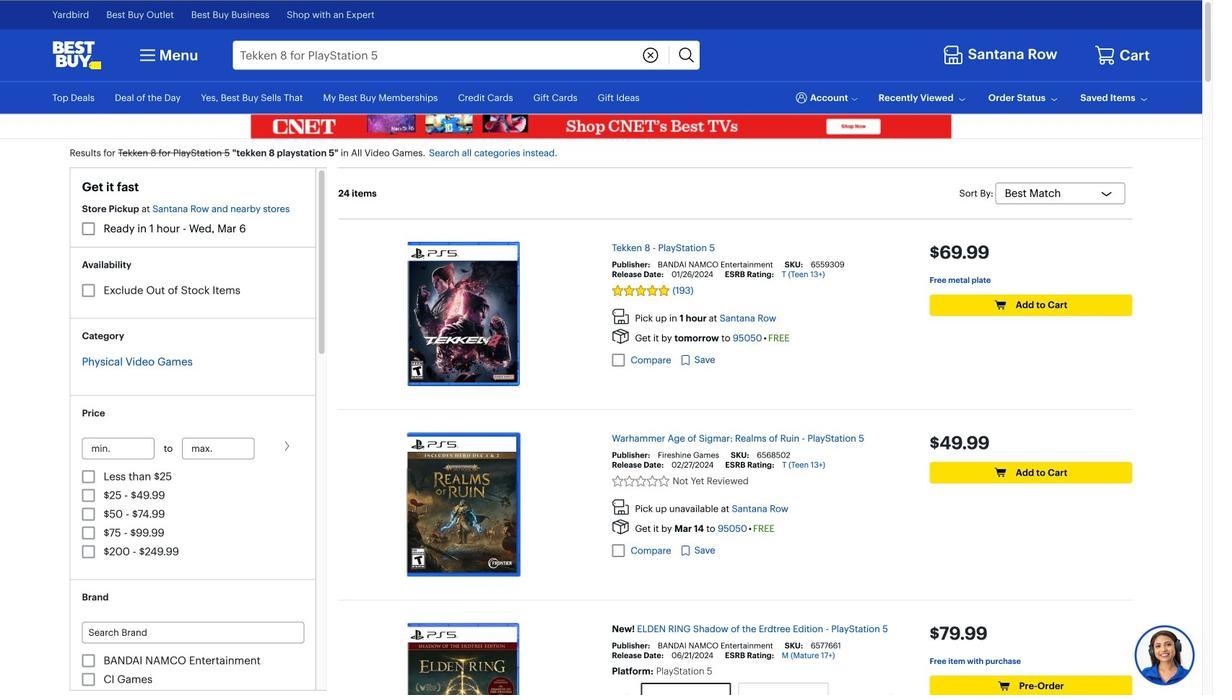 Task type: vqa. For each thing, say whether or not it's contained in the screenshot.
 phone field
no



Task type: describe. For each thing, give the bounding box(es) containing it.
elden ring shadow of the erdtree edition - playstation 5 - front_zoom image
[[408, 624, 520, 696]]

advertisement element
[[251, 115, 952, 139]]

Maximum Price text field
[[182, 438, 255, 460]]

List is populated as you type. Navigate forward to read and select from the list text field
[[82, 622, 304, 644]]

bestbuy.com image
[[52, 41, 101, 70]]

Less than $25 checkbox
[[82, 471, 95, 484]]

best buy help human beacon image
[[1135, 625, 1196, 687]]

apply price range image
[[282, 441, 293, 452]]

utility element
[[52, 82, 1150, 114]]

CI Games checkbox
[[82, 674, 95, 687]]

$200 - $249.99 checkbox
[[82, 546, 95, 559]]



Task type: locate. For each thing, give the bounding box(es) containing it.
warhammer age of sigmar: realms of ruin - playstation 5 - front_zoom image
[[407, 433, 521, 577]]

cart icon image
[[1095, 44, 1116, 66]]

Exclude Out of Stock Items checkbox
[[82, 284, 95, 297]]

BANDAI NAMCO Entertainment checkbox
[[82, 655, 95, 668]]

menu image
[[136, 44, 159, 67]]

$25 - $49.99 checkbox
[[82, 489, 95, 502]]

tekken 8 - playstation 5 - front_zoom image
[[408, 242, 520, 387]]

Ready in 1 hour - Wed, Mar 6 checkbox
[[82, 222, 95, 235]]

None checkbox
[[612, 354, 625, 367]]

$75 - $99.99 checkbox
[[82, 527, 95, 540]]

Type to search. Navigate forward to hear suggestions text field
[[233, 41, 639, 70]]

None checkbox
[[612, 545, 625, 558]]

$50 - $74.99 checkbox
[[82, 508, 95, 521]]

Minimum Price text field
[[82, 438, 155, 460]]



